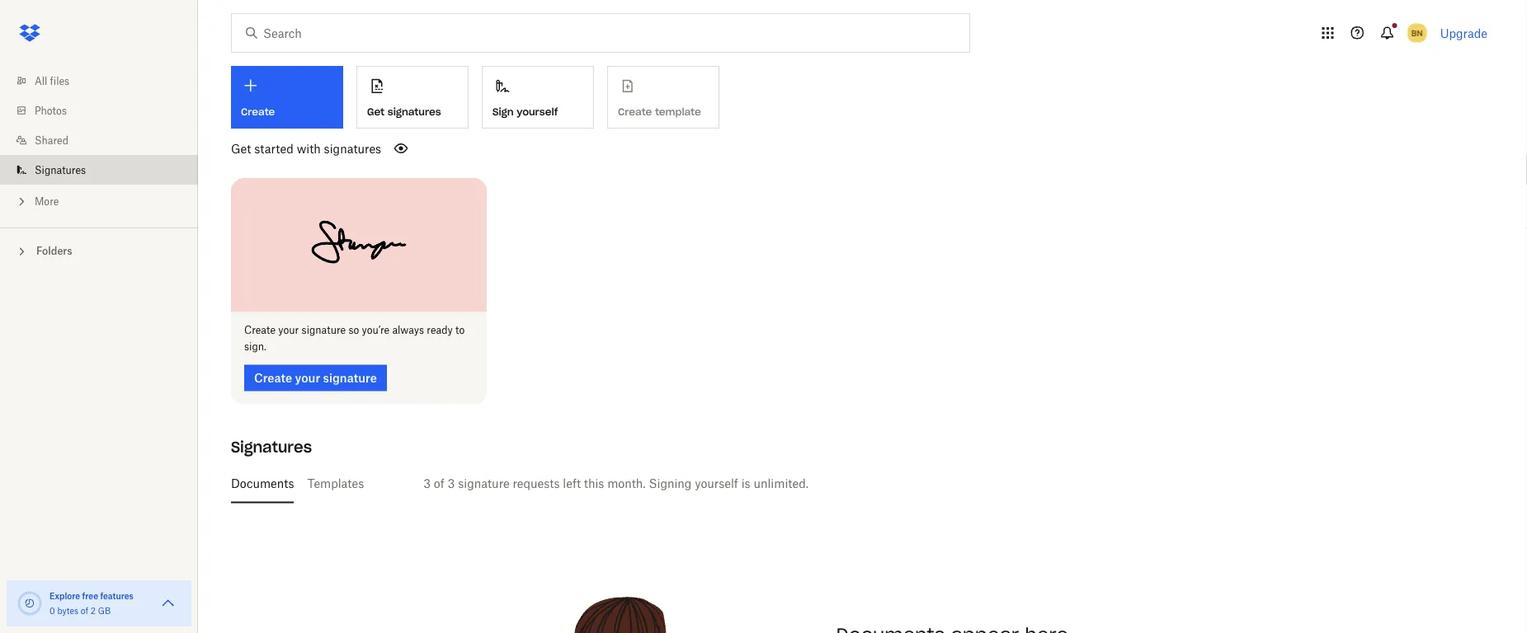 Task type: describe. For each thing, give the bounding box(es) containing it.
create for create your signature
[[254, 371, 292, 385]]

left
[[563, 477, 581, 491]]

features
[[100, 591, 134, 602]]

3 of 3 signature requests left this month. signing yourself is unlimited.
[[424, 477, 809, 491]]

documents tab
[[231, 464, 294, 504]]

month.
[[608, 477, 646, 491]]

files
[[50, 75, 69, 87]]

0 horizontal spatial signatures
[[324, 142, 381, 156]]

explore
[[50, 591, 80, 602]]

sign yourself button
[[482, 66, 594, 129]]

sign
[[493, 105, 514, 118]]

signatures inside button
[[388, 105, 441, 118]]

dropbox image
[[13, 17, 46, 50]]

create for create your signature so you're always ready to sign.
[[244, 324, 276, 337]]

your for create your signature so you're always ready to sign.
[[278, 324, 299, 337]]

bytes
[[57, 606, 78, 616]]

get for get started with signatures
[[231, 142, 251, 156]]

2 3 from the left
[[448, 477, 455, 491]]

all
[[35, 75, 47, 87]]

sign.
[[244, 341, 266, 353]]

explore free features 0 bytes of 2 gb
[[50, 591, 134, 616]]

all files
[[35, 75, 69, 87]]

create your signature button
[[244, 365, 387, 392]]

signatures link
[[13, 155, 198, 185]]

upgrade link
[[1441, 26, 1488, 40]]

1 3 from the left
[[424, 477, 431, 491]]

folders button
[[0, 239, 198, 263]]

get signatures button
[[357, 66, 469, 129]]

create your signature so you're always ready to sign.
[[244, 324, 465, 353]]

ready
[[427, 324, 453, 337]]

tab list containing documents
[[231, 464, 1481, 504]]

shared
[[35, 134, 69, 146]]

create button
[[231, 66, 343, 129]]

yourself inside button
[[517, 105, 558, 118]]

more image
[[13, 194, 30, 210]]

create your signature
[[254, 371, 377, 385]]

shared link
[[13, 125, 198, 155]]

sign yourself
[[493, 105, 558, 118]]

documents
[[231, 477, 294, 491]]

quota usage element
[[17, 591, 43, 617]]



Task type: locate. For each thing, give the bounding box(es) containing it.
started
[[254, 142, 294, 156]]

1 vertical spatial signatures
[[231, 438, 312, 457]]

yourself
[[517, 105, 558, 118], [695, 477, 739, 491]]

1 vertical spatial your
[[295, 371, 320, 385]]

2 vertical spatial create
[[254, 371, 292, 385]]

0 vertical spatial signature
[[302, 324, 346, 337]]

signature down create your signature so you're always ready to sign.
[[323, 371, 377, 385]]

1 vertical spatial signature
[[323, 371, 377, 385]]

create inside button
[[254, 371, 292, 385]]

signature
[[302, 324, 346, 337], [323, 371, 377, 385], [458, 477, 510, 491]]

create up sign.
[[244, 324, 276, 337]]

signatures
[[35, 164, 86, 176], [231, 438, 312, 457]]

yourself right sign at top left
[[517, 105, 558, 118]]

signatures
[[388, 105, 441, 118], [324, 142, 381, 156]]

1 horizontal spatial 3
[[448, 477, 455, 491]]

3
[[424, 477, 431, 491], [448, 477, 455, 491]]

yourself inside tab list
[[695, 477, 739, 491]]

photos
[[35, 104, 67, 117]]

more
[[35, 195, 59, 208]]

1 horizontal spatial yourself
[[695, 477, 739, 491]]

get up get started with signatures
[[367, 105, 385, 118]]

with
[[297, 142, 321, 156]]

1 vertical spatial signatures
[[324, 142, 381, 156]]

list
[[0, 56, 198, 228]]

0
[[50, 606, 55, 616]]

1 vertical spatial of
[[81, 606, 88, 616]]

create
[[241, 106, 275, 118], [244, 324, 276, 337], [254, 371, 292, 385]]

your inside create your signature button
[[295, 371, 320, 385]]

signatures list item
[[0, 155, 198, 185]]

your for create your signature
[[295, 371, 320, 385]]

1 horizontal spatial signatures
[[231, 438, 312, 457]]

1 vertical spatial create
[[244, 324, 276, 337]]

create inside create your signature so you're always ready to sign.
[[244, 324, 276, 337]]

signature inside create your signature button
[[323, 371, 377, 385]]

1 horizontal spatial of
[[434, 477, 445, 491]]

0 vertical spatial signatures
[[388, 105, 441, 118]]

templates tab
[[307, 464, 364, 504]]

0 horizontal spatial yourself
[[517, 105, 558, 118]]

create inside dropdown button
[[241, 106, 275, 118]]

0 vertical spatial of
[[434, 477, 445, 491]]

signature inside create your signature so you're always ready to sign.
[[302, 324, 346, 337]]

folders
[[36, 245, 72, 257]]

requests
[[513, 477, 560, 491]]

your
[[278, 324, 299, 337], [295, 371, 320, 385]]

signing
[[649, 477, 692, 491]]

0 vertical spatial signatures
[[35, 164, 86, 176]]

tab list
[[231, 464, 1481, 504]]

0 vertical spatial get
[[367, 105, 385, 118]]

1 vertical spatial yourself
[[695, 477, 739, 491]]

0 vertical spatial create
[[241, 106, 275, 118]]

bn
[[1412, 28, 1423, 38]]

your down create your signature so you're always ready to sign.
[[295, 371, 320, 385]]

get for get signatures
[[367, 105, 385, 118]]

yourself left the is
[[695, 477, 739, 491]]

get started with signatures
[[231, 142, 381, 156]]

your up create your signature
[[278, 324, 299, 337]]

this
[[584, 477, 604, 491]]

0 horizontal spatial 3
[[424, 477, 431, 491]]

0 horizontal spatial of
[[81, 606, 88, 616]]

signature for create your signature so you're always ready to sign.
[[302, 324, 346, 337]]

get left started
[[231, 142, 251, 156]]

list containing all files
[[0, 56, 198, 228]]

templates
[[307, 477, 364, 491]]

0 vertical spatial your
[[278, 324, 299, 337]]

0 horizontal spatial signatures
[[35, 164, 86, 176]]

unlimited.
[[754, 477, 809, 491]]

signatures up documents tab on the bottom left
[[231, 438, 312, 457]]

create up started
[[241, 106, 275, 118]]

1 vertical spatial get
[[231, 142, 251, 156]]

free
[[82, 591, 98, 602]]

signature left 'so'
[[302, 324, 346, 337]]

your inside create your signature so you're always ready to sign.
[[278, 324, 299, 337]]

0 vertical spatial yourself
[[517, 105, 558, 118]]

bn button
[[1404, 20, 1431, 46]]

is
[[742, 477, 751, 491]]

signatures inside list item
[[35, 164, 86, 176]]

1 horizontal spatial signatures
[[388, 105, 441, 118]]

of
[[434, 477, 445, 491], [81, 606, 88, 616]]

photos link
[[13, 96, 198, 125]]

2 vertical spatial signature
[[458, 477, 510, 491]]

signature for create your signature
[[323, 371, 377, 385]]

signature left requests
[[458, 477, 510, 491]]

get
[[367, 105, 385, 118], [231, 142, 251, 156]]

get inside get signatures button
[[367, 105, 385, 118]]

Search in folder "Dropbox" text field
[[263, 24, 936, 42]]

2
[[91, 606, 96, 616]]

0 horizontal spatial get
[[231, 142, 251, 156]]

of inside explore free features 0 bytes of 2 gb
[[81, 606, 88, 616]]

all files link
[[13, 66, 198, 96]]

create down sign.
[[254, 371, 292, 385]]

upgrade
[[1441, 26, 1488, 40]]

so
[[349, 324, 359, 337]]

1 horizontal spatial get
[[367, 105, 385, 118]]

always
[[392, 324, 424, 337]]

to
[[456, 324, 465, 337]]

signatures down shared
[[35, 164, 86, 176]]

you're
[[362, 324, 390, 337]]

get signatures
[[367, 105, 441, 118]]

create for create
[[241, 106, 275, 118]]

gb
[[98, 606, 111, 616]]



Task type: vqa. For each thing, say whether or not it's contained in the screenshot.
right get
yes



